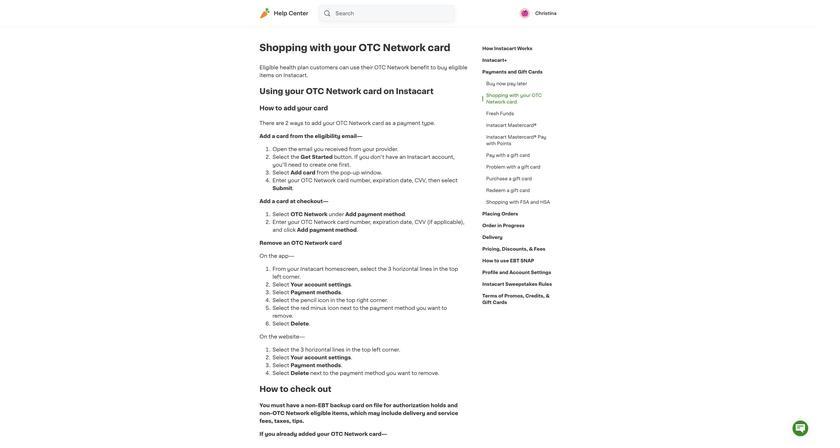 Task type: locate. For each thing, give the bounding box(es) containing it.
2 select from the top
[[273, 170, 289, 175]]

have right must
[[286, 403, 300, 409]]

with for 'problem with a gift card' link
[[507, 165, 517, 170]]

1 mastercard® from the top
[[508, 123, 537, 128]]

a up tips.
[[301, 403, 304, 409]]

delete up website—
[[291, 321, 309, 326]]

1 horizontal spatial lines
[[420, 267, 432, 272]]

1 horizontal spatial from
[[317, 170, 329, 175]]

2 expiration from the top
[[373, 220, 399, 225]]

a up the redeem a gift card
[[509, 177, 512, 181]]

pay with a gift card link
[[483, 150, 534, 161]]

your up ways
[[297, 105, 312, 111]]

0 horizontal spatial gift
[[483, 301, 492, 305]]

methods up 'minus'
[[317, 290, 341, 295]]

applicable),
[[434, 220, 465, 225]]

2 methods from the top
[[317, 363, 341, 368]]

methods
[[317, 290, 341, 295], [317, 363, 341, 368]]

minus
[[311, 306, 327, 311]]

with up purchase a gift card link
[[507, 165, 517, 170]]

1 vertical spatial ebt
[[318, 403, 329, 409]]

1 vertical spatial your
[[291, 355, 303, 360]]

1 methods from the top
[[317, 290, 341, 295]]

create
[[310, 162, 327, 167]]

shopping down redeem
[[487, 200, 508, 205]]

0 vertical spatial cards
[[529, 70, 543, 74]]

2 date, from the top
[[400, 220, 414, 225]]

on down remove
[[260, 253, 267, 259]]

0 vertical spatial gift
[[518, 70, 527, 74]]

0 horizontal spatial select
[[361, 267, 377, 272]]

3
[[388, 267, 392, 272], [301, 347, 304, 353]]

card up eligibility
[[314, 105, 328, 111]]

and up 'pay'
[[508, 70, 517, 74]]

instacart inside from your instacart homescreen, select the 3 horizontal lines in the top left corner. select your account settings . select payment methods . select the pencil icon in the top right corner. select the red minus icon next to the payment method you want to remove. select delete .
[[301, 267, 324, 272]]

gift down terms
[[483, 301, 492, 305]]

1 horizontal spatial eligible
[[449, 65, 468, 70]]

1 vertical spatial on
[[384, 88, 394, 95]]

shopping with your otc network card
[[260, 43, 451, 52], [487, 93, 542, 104]]

how up instacart+ link
[[483, 46, 493, 51]]

payment
[[397, 120, 421, 126], [358, 212, 383, 217], [310, 227, 334, 233], [370, 306, 394, 311], [340, 371, 364, 376]]

on the app—
[[260, 253, 295, 259]]

11 select from the top
[[273, 363, 289, 368]]

1 horizontal spatial an
[[400, 154, 406, 160]]

instacart mastercard® link
[[483, 120, 541, 131]]

on right items
[[276, 73, 282, 78]]

0 vertical spatial an
[[400, 154, 406, 160]]

otc inside "select add card from the pop-up window. enter your otc network card number, expiration date, cvv, then select submit ."
[[301, 178, 313, 183]]

eligible inside and non-otc network eligible items, which may include delivery and service fees, taxes, tips.
[[311, 411, 331, 416]]

1 vertical spatial icon
[[328, 306, 339, 311]]

authorization
[[393, 403, 430, 409]]

and left click
[[273, 227, 283, 233]]

how to use ebt snap
[[483, 259, 535, 263]]

redeem a gift card link
[[483, 185, 534, 197]]

use right 'can'
[[350, 65, 360, 70]]

add
[[284, 105, 296, 111], [312, 120, 322, 126]]

gift up later
[[518, 70, 527, 74]]

on left website—
[[260, 334, 267, 340]]

1 vertical spatial payment
[[291, 363, 316, 368]]

1 horizontal spatial if
[[354, 154, 358, 160]]

date, inside "select add card from the pop-up window. enter your otc network card number, expiration date, cvv, then select submit ."
[[400, 178, 414, 183]]

0 horizontal spatial eligible
[[311, 411, 331, 416]]

an up 'app—'
[[283, 240, 290, 246]]

have down 'provider.'
[[386, 154, 398, 160]]

your inside enter your otc network card number, expiration date, cvv (if applicable), and click
[[288, 220, 300, 225]]

1 vertical spatial add
[[312, 120, 322, 126]]

1 horizontal spatial &
[[546, 294, 550, 299]]

1 enter from the top
[[273, 178, 287, 183]]

0 horizontal spatial next
[[310, 371, 322, 376]]

shopping for shopping with fsa and hsa link
[[487, 200, 508, 205]]

payments and gift cards link
[[483, 66, 543, 78]]

delete up check in the bottom of the page
[[291, 371, 309, 376]]

0 vertical spatial from
[[290, 134, 303, 139]]

pricing, discounts, & fees
[[483, 247, 546, 252]]

1 vertical spatial from
[[349, 147, 361, 152]]

non- down check in the bottom of the page
[[305, 403, 318, 409]]

0 vertical spatial lines
[[420, 267, 432, 272]]

0 vertical spatial add
[[284, 105, 296, 111]]

ebt down discounts,
[[510, 259, 520, 263]]

1 vertical spatial top
[[347, 298, 355, 303]]

2 number, from the top
[[350, 220, 372, 225]]

pay inside instacart mastercard® pay with points
[[538, 135, 547, 140]]

remove
[[260, 240, 282, 246]]

1 vertical spatial mastercard®
[[508, 135, 537, 140]]

enter inside enter your otc network card number, expiration date, cvv (if applicable), and click
[[273, 220, 287, 225]]

1 delete from the top
[[291, 321, 309, 326]]

add
[[260, 134, 271, 139], [291, 170, 302, 175], [260, 199, 271, 204], [346, 212, 357, 217], [297, 227, 308, 233]]

& inside terms of promos, credits, & gift cards
[[546, 294, 550, 299]]

enter your otc network card number, expiration date, cvv (if applicable), and click
[[273, 220, 465, 233]]

and inside enter your otc network card number, expiration date, cvv (if applicable), and click
[[273, 227, 283, 233]]

cvv
[[415, 220, 426, 225]]

0 horizontal spatial non-
[[260, 411, 273, 416]]

on inside eligible health plan customers can use their otc network benefit to buy eligible items on instacart.
[[276, 73, 282, 78]]

select the 3 horizontal lines in the top left corner. select your account settings . select payment methods . select delete next to the payment method you want to remove.
[[273, 347, 440, 376]]

your up eligibility
[[323, 120, 335, 126]]

1 vertical spatial pay
[[487, 153, 495, 158]]

2 vertical spatial shopping
[[487, 200, 508, 205]]

left inside from your instacart homescreen, select the 3 horizontal lines in the top left corner. select your account settings . select payment methods . select the pencil icon in the top right corner. select the red minus icon next to the payment method you want to remove. select delete .
[[273, 274, 281, 280]]

number, inside enter your otc network card number, expiration date, cvv (if applicable), and click
[[350, 220, 372, 225]]

order
[[483, 224, 497, 228]]

non- inside and non-otc network eligible items, which may include delivery and service fees, taxes, tips.
[[260, 411, 273, 416]]

0 vertical spatial icon
[[318, 298, 329, 303]]

0 vertical spatial 3
[[388, 267, 392, 272]]

0 horizontal spatial an
[[283, 240, 290, 246]]

add a card at checkout—
[[260, 199, 329, 204]]

non- up fees,
[[260, 411, 273, 416]]

gift inside terms of promos, credits, & gift cards
[[483, 301, 492, 305]]

how up profile
[[483, 259, 493, 263]]

purchase a gift card
[[487, 177, 532, 181]]

fresh funds link
[[483, 108, 518, 120]]

0 horizontal spatial want
[[398, 371, 411, 376]]

with left fsa
[[510, 200, 519, 205]]

icon right 'minus'
[[328, 306, 339, 311]]

on up "as"
[[384, 88, 394, 95]]

website—
[[279, 334, 305, 340]]

network inside eligible health plan customers can use their otc network benefit to buy eligible items on instacart.
[[387, 65, 409, 70]]

with down 'pay'
[[510, 93, 519, 98]]

.
[[293, 186, 294, 191], [405, 212, 407, 217], [357, 227, 358, 233], [351, 282, 353, 287], [341, 290, 343, 295], [309, 321, 310, 326], [351, 355, 353, 360], [341, 363, 343, 368]]

1 date, from the top
[[400, 178, 414, 183]]

add left at
[[260, 199, 271, 204]]

top inside the select the 3 horizontal lines in the top left corner. select your account settings . select payment methods . select delete next to the payment method you want to remove.
[[362, 347, 371, 353]]

0 vertical spatial use
[[350, 65, 360, 70]]

1 horizontal spatial ebt
[[510, 259, 520, 263]]

holds
[[431, 403, 446, 409]]

next right 'minus'
[[340, 306, 352, 311]]

add a card from the eligibility email—
[[260, 134, 363, 139]]

shopping with fsa and hsa link
[[483, 197, 554, 208]]

shopping inside shopping with your otc network card link
[[487, 93, 508, 98]]

0 vertical spatial delete
[[291, 321, 309, 326]]

must
[[271, 403, 285, 409]]

otc inside eligible health plan customers can use their otc network benefit to buy eligible items on instacart.
[[374, 65, 386, 70]]

1 vertical spatial settings
[[329, 355, 351, 360]]

0 horizontal spatial shopping with your otc network card
[[260, 43, 451, 52]]

0 vertical spatial have
[[386, 154, 398, 160]]

fsa
[[520, 200, 530, 205]]

2 horizontal spatial top
[[450, 267, 458, 272]]

christina
[[536, 11, 557, 16]]

corner.
[[283, 274, 301, 280], [370, 298, 388, 303], [382, 347, 401, 353]]

date,
[[400, 178, 414, 183], [400, 220, 414, 225]]

from down 'create'
[[317, 170, 329, 175]]

2 payment from the top
[[291, 363, 316, 368]]

0 vertical spatial on
[[260, 253, 267, 259]]

shopping down now
[[487, 93, 508, 98]]

0 horizontal spatial 3
[[301, 347, 304, 353]]

network up the fresh
[[487, 100, 506, 104]]

1 vertical spatial date,
[[400, 220, 414, 225]]

mastercard® for instacart mastercard® pay with points
[[508, 135, 537, 140]]

0 horizontal spatial on
[[276, 73, 282, 78]]

eligible left items,
[[311, 411, 331, 416]]

0 vertical spatial settings
[[329, 282, 351, 287]]

card down pop-
[[337, 178, 349, 183]]

lines inside the select the 3 horizontal lines in the top left corner. select your account settings . select payment methods . select delete next to the payment method you want to remove.
[[333, 347, 345, 353]]

delete inside the select the 3 horizontal lines in the top left corner. select your account settings . select payment methods . select delete next to the payment method you want to remove.
[[291, 371, 309, 376]]

gift
[[511, 153, 519, 158], [522, 165, 529, 170], [513, 177, 521, 181], [511, 188, 519, 193]]

1 vertical spatial expiration
[[373, 220, 399, 225]]

2 vertical spatial corner.
[[382, 347, 401, 353]]

1 your from the top
[[291, 282, 303, 287]]

if right button.
[[354, 154, 358, 160]]

network down checkout—
[[304, 212, 328, 217]]

1 horizontal spatial on
[[366, 403, 373, 409]]

eligible right "buy"
[[449, 65, 468, 70]]

1 horizontal spatial top
[[362, 347, 371, 353]]

1 vertical spatial corner.
[[370, 298, 388, 303]]

your up 'can'
[[334, 43, 357, 52]]

1 horizontal spatial select
[[442, 178, 458, 183]]

profile
[[483, 271, 499, 275]]

& left fees
[[529, 247, 533, 252]]

2 settings from the top
[[329, 355, 351, 360]]

shopping inside shopping with fsa and hsa link
[[487, 200, 508, 205]]

customers
[[310, 65, 338, 70]]

how for how to use ebt snap
[[483, 259, 493, 263]]

want inside from your instacart homescreen, select the 3 horizontal lines in the top left corner. select your account settings . select payment methods . select the pencil icon in the top right corner. select the red minus icon next to the payment method you want to remove. select delete .
[[428, 306, 441, 311]]

next inside from your instacart homescreen, select the 3 horizontal lines in the top left corner. select your account settings . select payment methods . select the pencil icon in the top right corner. select the red minus icon next to the payment method you want to remove. select delete .
[[340, 306, 352, 311]]

a up open
[[272, 134, 275, 139]]

account
[[510, 271, 530, 275]]

for
[[384, 403, 392, 409]]

select right "homescreen,"
[[361, 267, 377, 272]]

0 horizontal spatial top
[[347, 298, 355, 303]]

0 vertical spatial enter
[[273, 178, 287, 183]]

1 vertical spatial use
[[501, 259, 509, 263]]

how to use ebt snap link
[[483, 255, 535, 267]]

enter up click
[[273, 220, 287, 225]]

1 horizontal spatial want
[[428, 306, 441, 311]]

2 on from the top
[[260, 334, 267, 340]]

with for shopping with your otc network card link
[[510, 93, 519, 98]]

2 vertical spatial from
[[317, 170, 329, 175]]

settings inside from your instacart homescreen, select the 3 horizontal lines in the top left corner. select your account settings . select payment methods . select the pencil icon in the top right corner. select the red minus icon next to the payment method you want to remove. select delete .
[[329, 282, 351, 287]]

a right "as"
[[393, 120, 396, 126]]

1 number, from the top
[[350, 178, 372, 183]]

1 horizontal spatial remove.
[[419, 371, 440, 376]]

add inside "select add card from the pop-up window. enter your otc network card number, expiration date, cvv, then select submit ."
[[291, 170, 302, 175]]

credits,
[[526, 294, 545, 299]]

remove. inside the select the 3 horizontal lines in the top left corner. select your account settings . select payment methods . select delete next to the payment method you want to remove.
[[419, 371, 440, 376]]

2 delete from the top
[[291, 371, 309, 376]]

payment inside from your instacart homescreen, select the 3 horizontal lines in the top left corner. select your account settings . select payment methods . select the pencil icon in the top right corner. select the red minus icon next to the payment method you want to remove. select delete .
[[370, 306, 394, 311]]

placing
[[483, 212, 501, 216]]

with for shopping with fsa and hsa link
[[510, 200, 519, 205]]

2 horizontal spatial on
[[384, 88, 394, 95]]

network inside and non-otc network eligible items, which may include delivery and service fees, taxes, tips.
[[286, 411, 310, 416]]

cards down of
[[493, 301, 507, 305]]

1 vertical spatial horizontal
[[305, 347, 331, 353]]

1 payment from the top
[[291, 290, 316, 295]]

icon
[[318, 298, 329, 303], [328, 306, 339, 311]]

instacart down 'remove an otc network card' in the left bottom of the page
[[301, 267, 324, 272]]

1 horizontal spatial add
[[312, 120, 322, 126]]

with inside shopping with your otc network card
[[510, 93, 519, 98]]

ebt down out
[[318, 403, 329, 409]]

9 select from the top
[[273, 347, 289, 353]]

a down points
[[507, 153, 510, 158]]

backup
[[330, 403, 351, 409]]

1 account from the top
[[305, 282, 327, 287]]

1 horizontal spatial horizontal
[[393, 267, 419, 272]]

date, left cvv,
[[400, 178, 414, 183]]

items
[[260, 73, 274, 78]]

1 vertical spatial enter
[[273, 220, 287, 225]]

2 mastercard® from the top
[[508, 135, 537, 140]]

select inside from your instacart homescreen, select the 3 horizontal lines in the top left corner. select your account settings . select payment methods . select the pencil icon in the top right corner. select the red minus icon next to the payment method you want to remove. select delete .
[[361, 267, 377, 272]]

methods inside from your instacart homescreen, select the 3 horizontal lines in the top left corner. select your account settings . select payment methods . select the pencil icon in the top right corner. select the red minus icon next to the payment method you want to remove. select delete .
[[317, 290, 341, 295]]

how up there
[[260, 105, 274, 111]]

add up 2
[[284, 105, 296, 111]]

purchase a gift card link
[[483, 173, 536, 185]]

instacart inside instacart mastercard® pay with points
[[487, 135, 507, 140]]

0 horizontal spatial &
[[529, 247, 533, 252]]

sweepstakes
[[506, 282, 538, 287]]

enter up submit
[[273, 178, 287, 183]]

& down rules
[[546, 294, 550, 299]]

1 vertical spatial select
[[361, 267, 377, 272]]

1 horizontal spatial shopping with your otc network card
[[487, 93, 542, 104]]

1 select from the top
[[273, 154, 289, 160]]

date, inside enter your otc network card number, expiration date, cvv (if applicable), and click
[[400, 220, 414, 225]]

methods up out
[[317, 363, 341, 368]]

settings
[[329, 282, 351, 287], [329, 355, 351, 360]]

network up add payment method .
[[314, 220, 336, 225]]

with left points
[[487, 141, 496, 146]]

0 vertical spatial on
[[276, 73, 282, 78]]

0 vertical spatial horizontal
[[393, 267, 419, 272]]

instacart mastercard®
[[487, 123, 537, 128]]

your down instacart.
[[285, 88, 304, 95]]

instacart down benefit
[[396, 88, 434, 95]]

date, left cvv
[[400, 220, 414, 225]]

network down 'can'
[[326, 88, 361, 95]]

0 vertical spatial number,
[[350, 178, 372, 183]]

add up "add a card from the eligibility email—" in the top of the page
[[312, 120, 322, 126]]

mastercard® up instacart mastercard® pay with points link
[[508, 123, 537, 128]]

placing orders
[[483, 212, 518, 216]]

0 vertical spatial mastercard®
[[508, 123, 537, 128]]

left inside the select the 3 horizontal lines in the top left corner. select your account settings . select payment methods . select delete next to the payment method you want to remove.
[[372, 347, 381, 353]]

2 vertical spatial on
[[366, 403, 373, 409]]

12 select from the top
[[273, 371, 289, 376]]

1 horizontal spatial left
[[372, 347, 381, 353]]

1 vertical spatial next
[[310, 371, 322, 376]]

add down there
[[260, 134, 271, 139]]

2 your from the top
[[291, 355, 303, 360]]

remove. inside from your instacart homescreen, select the 3 horizontal lines in the top left corner. select your account settings . select payment methods . select the pencil icon in the top right corner. select the red minus icon next to the payment method you want to remove. select delete .
[[273, 313, 294, 319]]

funds
[[500, 111, 514, 116]]

number, down select otc network under add payment method .
[[350, 220, 372, 225]]

include
[[381, 411, 402, 416]]

0 vertical spatial your
[[291, 282, 303, 287]]

1 horizontal spatial pay
[[538, 135, 547, 140]]

0 horizontal spatial from
[[290, 134, 303, 139]]

have inside button. if you don't have an instacart account, you'll need to create one first.
[[386, 154, 398, 160]]

1 horizontal spatial non-
[[305, 403, 318, 409]]

payment up pencil
[[291, 290, 316, 295]]

checkout—
[[297, 199, 329, 204]]

mastercard® inside instacart mastercard® pay with points
[[508, 135, 537, 140]]

2 account from the top
[[305, 355, 327, 360]]

problem
[[487, 165, 506, 170]]

icon up 'minus'
[[318, 298, 329, 303]]

1 vertical spatial remove.
[[419, 371, 440, 376]]

from for eligibility
[[290, 134, 303, 139]]

1 horizontal spatial gift
[[518, 70, 527, 74]]

your up pencil
[[291, 282, 303, 287]]

1 settings from the top
[[329, 282, 351, 287]]

1 on from the top
[[260, 253, 267, 259]]

and
[[508, 70, 517, 74], [531, 200, 539, 205], [273, 227, 283, 233], [500, 271, 509, 275], [448, 403, 458, 409], [427, 411, 437, 416]]

card left "as"
[[372, 120, 384, 126]]

2 enter from the top
[[273, 220, 287, 225]]

payment inside from your instacart homescreen, select the 3 horizontal lines in the top left corner. select your account settings . select payment methods . select the pencil icon in the top right corner. select the red minus icon next to the payment method you want to remove. select delete .
[[291, 290, 316, 295]]

your inside from your instacart homescreen, select the 3 horizontal lines in the top left corner. select your account settings . select payment methods . select the pencil icon in the top right corner. select the red minus icon next to the payment method you want to remove. select delete .
[[291, 282, 303, 287]]

cards down works
[[529, 70, 543, 74]]

cards
[[529, 70, 543, 74], [493, 301, 507, 305]]

0 vertical spatial want
[[428, 306, 441, 311]]

user avatar image
[[520, 8, 530, 19]]

0 vertical spatial select
[[442, 178, 458, 183]]

click
[[284, 227, 296, 233]]

0 vertical spatial left
[[273, 274, 281, 280]]

in
[[498, 224, 502, 228], [434, 267, 438, 272], [331, 298, 335, 303], [346, 347, 351, 353]]

otc inside enter your otc network card number, expiration date, cvv (if applicable), and click
[[301, 220, 313, 225]]

network inside "select add card from the pop-up window. enter your otc network card number, expiration date, cvv, then select submit ."
[[314, 178, 336, 183]]

payment inside the select the 3 horizontal lines in the top left corner. select your account settings . select payment methods . select delete next to the payment method you want to remove.
[[340, 371, 364, 376]]

1 expiration from the top
[[373, 178, 399, 183]]

non-
[[305, 403, 318, 409], [260, 411, 273, 416]]

redeem
[[487, 188, 506, 193]]

are
[[276, 120, 284, 126]]

and down holds
[[427, 411, 437, 416]]

card down select otc network under add payment method .
[[337, 220, 349, 225]]

instacart
[[495, 46, 516, 51], [396, 88, 434, 95], [487, 123, 507, 128], [487, 135, 507, 140], [407, 154, 431, 160], [301, 267, 324, 272], [483, 282, 505, 287]]

redeem a gift card
[[487, 188, 530, 193]]

there
[[260, 120, 275, 126]]

0 horizontal spatial ebt
[[318, 403, 329, 409]]

0 horizontal spatial use
[[350, 65, 360, 70]]

1 vertical spatial lines
[[333, 347, 345, 353]]

shopping up "health"
[[260, 43, 308, 52]]

1 horizontal spatial use
[[501, 259, 509, 263]]

use down pricing, discounts, & fees
[[501, 259, 509, 263]]

instacart up points
[[487, 135, 507, 140]]

if
[[354, 154, 358, 160], [260, 432, 264, 437]]

card up funds
[[507, 100, 517, 104]]

0 vertical spatial if
[[354, 154, 358, 160]]

network down 'create'
[[314, 178, 336, 183]]

1 vertical spatial on
[[260, 334, 267, 340]]

0 vertical spatial methods
[[317, 290, 341, 295]]

gift up purchase a gift card link
[[522, 165, 529, 170]]

0 vertical spatial pay
[[538, 135, 547, 140]]

snap
[[521, 259, 535, 263]]

mastercard® down instacart mastercard® at the right top of page
[[508, 135, 537, 140]]

from
[[273, 267, 286, 272]]

taxes,
[[274, 419, 291, 424]]

buy
[[487, 81, 496, 86]]

to inside eligible health plan customers can use their otc network benefit to buy eligible items on instacart.
[[431, 65, 436, 70]]

your up click
[[288, 220, 300, 225]]

0 vertical spatial next
[[340, 306, 352, 311]]

pay
[[538, 135, 547, 140], [487, 153, 495, 158]]

order in progress link
[[483, 220, 525, 232]]

from inside "select add card from the pop-up window. enter your otc network card number, expiration date, cvv, then select submit ."
[[317, 170, 329, 175]]

1 vertical spatial want
[[398, 371, 411, 376]]

payments
[[483, 70, 507, 74]]

if down fees,
[[260, 432, 264, 437]]

help center
[[274, 11, 309, 16]]

your down later
[[520, 93, 531, 98]]

0 vertical spatial expiration
[[373, 178, 399, 183]]

instacart up cvv,
[[407, 154, 431, 160]]

from down ways
[[290, 134, 303, 139]]

to inside button. if you don't have an instacart account, you'll need to create one first.
[[303, 162, 308, 167]]

on for on the website—
[[260, 334, 267, 340]]

instacart.
[[284, 73, 308, 78]]

with down points
[[496, 153, 506, 158]]

to
[[431, 65, 436, 70], [276, 105, 282, 111], [305, 120, 310, 126], [303, 162, 308, 167], [495, 259, 500, 263], [353, 306, 359, 311], [442, 306, 447, 311], [323, 371, 329, 376], [412, 371, 417, 376], [280, 386, 289, 393]]

otc inside shopping with your otc network card
[[532, 93, 542, 98]]

horizontal
[[393, 267, 419, 272], [305, 347, 331, 353]]



Task type: describe. For each thing, give the bounding box(es) containing it.
how for how to check out
[[260, 386, 278, 393]]

instacart down "fresh funds" link
[[487, 123, 507, 128]]

account,
[[432, 154, 455, 160]]

need
[[288, 162, 302, 167]]

at
[[290, 199, 296, 204]]

how for how to add your card
[[260, 105, 274, 111]]

benefit
[[411, 65, 429, 70]]

card down eligible health plan customers can use their otc network benefit to buy eligible items on instacart. at the top
[[363, 88, 382, 95]]

help
[[274, 11, 287, 16]]

otc inside and non-otc network eligible items, which may include delivery and service fees, taxes, tips.
[[273, 411, 285, 416]]

started
[[312, 154, 333, 160]]

payment inside the select the 3 horizontal lines in the top left corner. select your account settings . select payment methods . select delete next to the payment method you want to remove.
[[291, 363, 316, 368]]

placing orders link
[[483, 208, 518, 220]]

terms
[[483, 294, 498, 299]]

enter inside "select add card from the pop-up window. enter your otc network card number, expiration date, cvv, then select submit ."
[[273, 178, 287, 183]]

a down submit
[[272, 199, 275, 204]]

gift up 'problem with a gift card' link
[[511, 153, 519, 158]]

network down add payment method .
[[305, 240, 328, 246]]

of
[[499, 294, 504, 299]]

0 vertical spatial non-
[[305, 403, 318, 409]]

plan
[[298, 65, 309, 70]]

homescreen,
[[325, 267, 359, 272]]

number, inside "select add card from the pop-up window. enter your otc network card number, expiration date, cvv, then select submit ."
[[350, 178, 372, 183]]

instacart down profile
[[483, 282, 505, 287]]

email—
[[342, 134, 363, 139]]

10 select from the top
[[273, 355, 289, 360]]

using your otc network card on instacart
[[260, 88, 434, 95]]

0 horizontal spatial add
[[284, 105, 296, 111]]

orders
[[502, 212, 518, 216]]

instacart inside button. if you don't have an instacart account, you'll need to create one first.
[[407, 154, 431, 160]]

red
[[301, 306, 309, 311]]

horizontal inside the select the 3 horizontal lines in the top left corner. select your account settings . select payment methods . select delete next to the payment method you want to remove.
[[305, 347, 331, 353]]

add right under
[[346, 212, 357, 217]]

the inside "select add card from the pop-up window. enter your otc network card number, expiration date, cvv, then select submit ."
[[331, 170, 339, 175]]

pop-
[[341, 170, 353, 175]]

horizontal inside from your instacart homescreen, select the 3 horizontal lines in the top left corner. select your account settings . select payment methods . select the pencil icon in the top right corner. select the red minus icon next to the payment method you want to remove. select delete .
[[393, 267, 419, 272]]

next inside the select the 3 horizontal lines in the top left corner. select your account settings . select payment methods . select delete next to the payment method you want to remove.
[[310, 371, 322, 376]]

points
[[497, 141, 512, 146]]

type.
[[422, 120, 435, 126]]

lines inside from your instacart homescreen, select the 3 horizontal lines in the top left corner. select your account settings . select payment methods . select the pencil icon in the top right corner. select the red minus icon next to the payment method you want to remove. select delete .
[[420, 267, 432, 272]]

a down purchase a gift card link
[[507, 188, 510, 193]]

card up which on the bottom left of page
[[352, 403, 365, 409]]

5 select from the top
[[273, 290, 289, 295]]

add for add payment method .
[[297, 227, 308, 233]]

settings inside the select the 3 horizontal lines in the top left corner. select your account settings . select payment methods . select delete next to the payment method you want to remove.
[[329, 355, 351, 360]]

discounts,
[[502, 247, 528, 252]]

open
[[273, 147, 287, 152]]

in inside the select the 3 horizontal lines in the top left corner. select your account settings . select payment methods . select delete next to the payment method you want to remove.
[[346, 347, 351, 353]]

an inside button. if you don't have an instacart account, you'll need to create one first.
[[400, 154, 406, 160]]

card—
[[369, 432, 388, 437]]

on the website—
[[260, 334, 305, 340]]

how instacart works
[[483, 46, 533, 51]]

7 select from the top
[[273, 306, 289, 311]]

eligible inside eligible health plan customers can use their otc network benefit to buy eligible items on instacart.
[[449, 65, 468, 70]]

works
[[518, 46, 533, 51]]

with for the pay with a gift card link
[[496, 153, 506, 158]]

christina link
[[520, 8, 557, 19]]

how for how instacart works
[[483, 46, 493, 51]]

card down 'create'
[[303, 170, 316, 175]]

card inside enter your otc network card number, expiration date, cvv (if applicable), and click
[[337, 220, 349, 225]]

on for on the app—
[[260, 253, 267, 259]]

if you already added your otc network card—
[[260, 432, 388, 437]]

card down instacart mastercard® pay with points link
[[520, 153, 530, 158]]

your inside shopping with your otc network card
[[520, 93, 531, 98]]

items,
[[332, 411, 349, 416]]

1 vertical spatial an
[[283, 240, 290, 246]]

received
[[325, 147, 348, 152]]

your inside the select the 3 horizontal lines in the top left corner. select your account settings . select payment methods . select delete next to the payment method you want to remove.
[[291, 355, 303, 360]]

select inside "select add card from the pop-up window. enter your otc network card number, expiration date, cvv, then select submit ."
[[442, 178, 458, 183]]

gift down 'problem with a gift card' link
[[513, 177, 521, 181]]

right
[[357, 298, 369, 303]]

fees
[[534, 247, 546, 252]]

you
[[260, 403, 270, 409]]

add for add a card at checkout—
[[260, 199, 271, 204]]

get
[[301, 154, 311, 160]]

delete inside from your instacart homescreen, select the 3 horizontal lines in the top left corner. select your account settings . select payment methods . select the pencil icon in the top right corner. select the red minus icon next to the payment method you want to remove. select delete .
[[291, 321, 309, 326]]

6 select from the top
[[273, 298, 289, 303]]

pay
[[507, 81, 516, 86]]

pay with a gift card
[[487, 153, 530, 158]]

card left at
[[276, 199, 289, 204]]

remove an otc network card
[[260, 240, 342, 246]]

submit
[[273, 186, 293, 191]]

and non-otc network eligible items, which may include delivery and service fees, taxes, tips.
[[260, 403, 459, 424]]

0 vertical spatial ebt
[[510, 259, 520, 263]]

you must have a non-ebt backup card on file for authorization holds
[[260, 403, 446, 409]]

delivery
[[483, 235, 503, 240]]

your inside from your instacart homescreen, select the 3 horizontal lines in the top left corner. select your account settings . select payment methods . select the pencil icon in the top right corner. select the red minus icon next to the payment method you want to remove. select delete .
[[287, 267, 299, 272]]

select inside "select add card from the pop-up window. enter your otc network card number, expiration date, cvv, then select submit ."
[[273, 170, 289, 175]]

with up customers
[[310, 43, 331, 52]]

out
[[318, 386, 332, 393]]

0 vertical spatial shopping
[[260, 43, 308, 52]]

how to check out
[[260, 386, 332, 393]]

expiration inside enter your otc network card number, expiration date, cvv (if applicable), and click
[[373, 220, 399, 225]]

gift up shopping with fsa and hsa link
[[511, 188, 519, 193]]

profile and account settings link
[[483, 267, 552, 279]]

health
[[280, 65, 296, 70]]

your right added
[[317, 432, 330, 437]]

select add card from the pop-up window. enter your otc network card number, expiration date, cvv, then select submit .
[[273, 170, 458, 191]]

0 vertical spatial corner.
[[283, 274, 301, 280]]

1 horizontal spatial cards
[[529, 70, 543, 74]]

you inside from your instacart homescreen, select the 3 horizontal lines in the top left corner. select your account settings . select payment methods . select the pencil icon in the top right corner. select the red minus icon next to the payment method you want to remove. select delete .
[[417, 306, 427, 311]]

network inside enter your otc network card number, expiration date, cvv (if applicable), and click
[[314, 220, 336, 225]]

card up fsa
[[520, 188, 530, 193]]

instacart mastercard® pay with points
[[487, 135, 547, 146]]

under
[[329, 212, 344, 217]]

fees,
[[260, 419, 273, 424]]

and up service
[[448, 403, 458, 409]]

using
[[260, 88, 283, 95]]

use inside eligible health plan customers can use their otc network benefit to buy eligible items on instacart.
[[350, 65, 360, 70]]

terms of promos, credits, & gift cards
[[483, 294, 550, 305]]

later
[[517, 81, 527, 86]]

profile and account settings
[[483, 271, 552, 275]]

network down which on the bottom left of page
[[344, 432, 368, 437]]

0 vertical spatial shopping with your otc network card
[[260, 43, 451, 52]]

can
[[339, 65, 349, 70]]

already
[[276, 432, 297, 437]]

eligible health plan customers can use their otc network benefit to buy eligible items on instacart.
[[260, 65, 468, 78]]

8 select from the top
[[273, 321, 289, 326]]

then
[[428, 178, 440, 183]]

instacart up instacart+
[[495, 46, 516, 51]]

cards inside terms of promos, credits, & gift cards
[[493, 301, 507, 305]]

and right fsa
[[531, 200, 539, 205]]

3 inside the select the 3 horizontal lines in the top left corner. select your account settings . select payment methods . select delete next to the payment method you want to remove.
[[301, 347, 304, 353]]

network inside shopping with your otc network card
[[487, 100, 506, 104]]

from for pop-
[[317, 170, 329, 175]]

service
[[438, 411, 459, 416]]

0 vertical spatial &
[[529, 247, 533, 252]]

if inside button. if you don't have an instacart account, you'll need to create one first.
[[354, 154, 358, 160]]

you inside the select the 3 horizontal lines in the top left corner. select your account settings . select payment methods . select delete next to the payment method you want to remove.
[[387, 371, 397, 376]]

button. if you don't have an instacart account, you'll need to create one first.
[[273, 154, 455, 167]]

(if
[[427, 220, 433, 225]]

methods inside the select the 3 horizontal lines in the top left corner. select your account settings . select payment methods . select delete next to the payment method you want to remove.
[[317, 363, 341, 368]]

shopping for shopping with your otc network card link
[[487, 93, 508, 98]]

network up benefit
[[383, 43, 426, 52]]

card up "buy"
[[428, 43, 451, 52]]

shopping with your otc network card link
[[483, 90, 557, 108]]

file
[[374, 403, 383, 409]]

app—
[[279, 253, 295, 259]]

instacart+
[[483, 58, 507, 63]]

card up purchase a gift card link
[[531, 165, 541, 170]]

how instacart works link
[[483, 43, 533, 54]]

3 inside from your instacart homescreen, select the 3 horizontal lines in the top left corner. select your account settings . select payment methods . select the pencil icon in the top right corner. select the red minus icon next to the payment method you want to remove. select delete .
[[388, 267, 392, 272]]

which
[[351, 411, 367, 416]]

instacart sweepstakes rules link
[[483, 279, 552, 290]]

payments and gift cards
[[483, 70, 543, 74]]

you inside button. if you don't have an instacart account, you'll need to create one first.
[[359, 154, 369, 160]]

card down add payment method .
[[330, 240, 342, 246]]

1 vertical spatial have
[[286, 403, 300, 409]]

card down the 'are'
[[276, 134, 289, 139]]

expiration inside "select add card from the pop-up window. enter your otc network card number, expiration date, cvv, then select submit ."
[[373, 178, 399, 183]]

help center link
[[260, 8, 309, 19]]

how to add your card
[[260, 105, 328, 111]]

Search search field
[[335, 6, 454, 21]]

mastercard® for instacart mastercard®
[[508, 123, 537, 128]]

first.
[[339, 162, 351, 167]]

add for add a card from the eligibility email—
[[260, 134, 271, 139]]

eligibility
[[315, 134, 341, 139]]

eligible
[[260, 65, 279, 70]]

open the email you received from your provider.
[[273, 147, 399, 152]]

want inside the select the 3 horizontal lines in the top left corner. select your account settings . select payment methods . select delete next to the payment method you want to remove.
[[398, 371, 411, 376]]

. inside "select add card from the pop-up window. enter your otc network card number, expiration date, cvv, then select submit ."
[[293, 186, 294, 191]]

center
[[289, 11, 309, 16]]

account inside from your instacart homescreen, select the 3 horizontal lines in the top left corner. select your account settings . select payment methods . select the pencil icon in the top right corner. select the red minus icon next to the payment method you want to remove. select delete .
[[305, 282, 327, 287]]

pricing, discounts, & fees link
[[483, 244, 546, 255]]

3 select from the top
[[273, 212, 289, 217]]

account inside the select the 3 horizontal lines in the top left corner. select your account settings . select payment methods . select delete next to the payment method you want to remove.
[[305, 355, 327, 360]]

instacart image
[[260, 8, 270, 19]]

your up 'don't'
[[363, 147, 375, 152]]

network up email—
[[349, 120, 371, 126]]

method inside from your instacart homescreen, select the 3 horizontal lines in the top left corner. select your account settings . select payment methods . select the pencil icon in the top right corner. select the red minus icon next to the payment method you want to remove. select delete .
[[395, 306, 415, 311]]

a up purchase a gift card link
[[518, 165, 520, 170]]

now
[[497, 81, 506, 86]]

0 horizontal spatial if
[[260, 432, 264, 437]]

method inside the select the 3 horizontal lines in the top left corner. select your account settings . select payment methods . select delete next to the payment method you want to remove.
[[365, 371, 385, 376]]

their
[[361, 65, 373, 70]]

pencil
[[301, 298, 317, 303]]

rules
[[539, 282, 552, 287]]

corner. inside the select the 3 horizontal lines in the top left corner. select your account settings . select payment methods . select delete next to the payment method you want to remove.
[[382, 347, 401, 353]]

and down how to use ebt snap
[[500, 271, 509, 275]]

card down 'problem with a gift card' link
[[522, 177, 532, 181]]

4 select from the top
[[273, 282, 289, 287]]

buy
[[438, 65, 448, 70]]

your inside "select add card from the pop-up window. enter your otc network card number, expiration date, cvv, then select submit ."
[[288, 178, 300, 183]]

with inside instacart mastercard® pay with points
[[487, 141, 496, 146]]



Task type: vqa. For each thing, say whether or not it's contained in the screenshot.
Instacart in the the Instacart Mastercard® Pay with Points
yes



